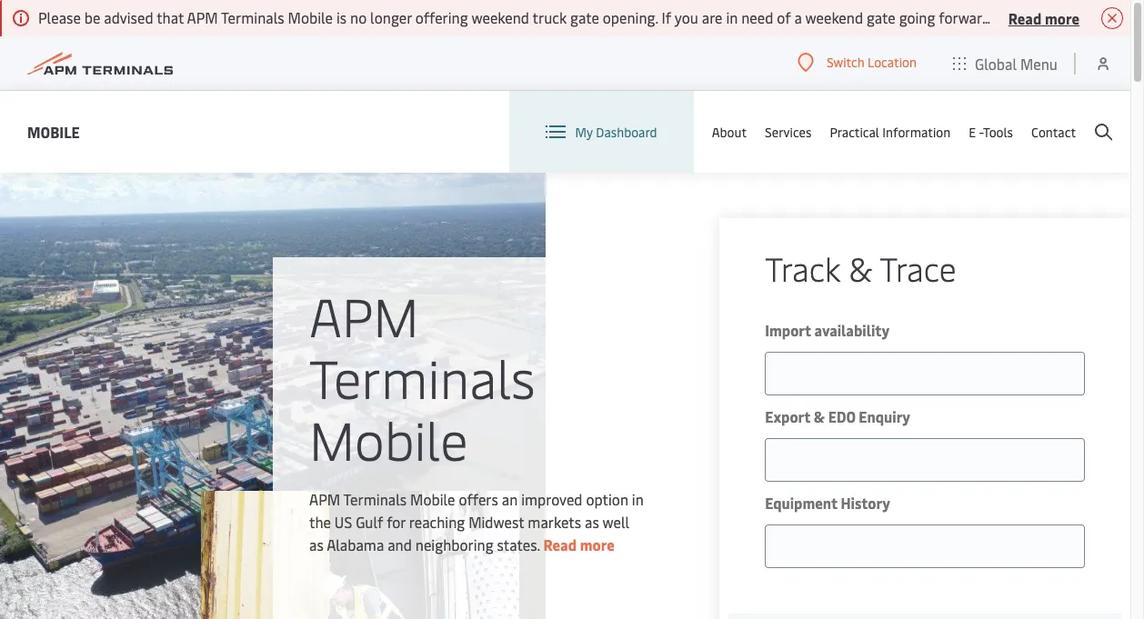 Task type: locate. For each thing, give the bounding box(es) containing it.
read more link
[[544, 535, 615, 555]]

services button
[[765, 91, 812, 173]]

& for trace
[[849, 246, 873, 290]]

& for edo
[[814, 407, 825, 427]]

contact button
[[1032, 91, 1076, 173]]

read
[[1009, 8, 1042, 28], [544, 535, 577, 555]]

0 horizontal spatial read
[[544, 535, 577, 555]]

equipment history
[[765, 493, 891, 513]]

more right please
[[1045, 8, 1080, 28]]

0 vertical spatial as
[[585, 512, 599, 532]]

in right option
[[632, 489, 644, 509]]

markets
[[528, 512, 581, 532]]

enquiry
[[859, 407, 911, 427]]

option
[[586, 489, 629, 509]]

switch location
[[827, 54, 917, 71]]

apm for apm terminals mobile
[[309, 279, 419, 351]]

track & trace
[[765, 246, 957, 290]]

1 vertical spatial terminals
[[309, 341, 536, 413]]

as down the at the left
[[309, 535, 324, 555]]

midwest
[[469, 512, 524, 532]]

you
[[675, 7, 699, 27]]

read more up menu
[[1009, 8, 1080, 28]]

more inside "button"
[[1045, 8, 1080, 28]]

apm
[[187, 7, 218, 27], [309, 279, 419, 351], [309, 489, 340, 509]]

apm inside apm terminals mobile
[[309, 279, 419, 351]]

1 vertical spatial apm
[[309, 279, 419, 351]]

apm inside apm terminals mobile offers an improved option in the us gulf for reaching midwest markets as well as alabama and neighboring states.
[[309, 489, 340, 509]]

read more down markets
[[544, 535, 615, 555]]

export & edo enquiry
[[765, 407, 911, 427]]

read inside "button"
[[1009, 8, 1042, 28]]

switch location button
[[798, 53, 917, 73]]

global menu
[[975, 53, 1058, 73]]

as left the well
[[585, 512, 599, 532]]

as
[[585, 512, 599, 532], [309, 535, 324, 555]]

1 horizontal spatial gate
[[867, 7, 896, 27]]

1 vertical spatial as
[[309, 535, 324, 555]]

mobile inside apm terminals mobile offers an improved option in the us gulf for reaching midwest markets as well as alabama and neighboring states.
[[410, 489, 455, 509]]

1 vertical spatial read
[[544, 535, 577, 555]]

0 vertical spatial read more
[[1009, 8, 1080, 28]]

information
[[883, 123, 951, 141]]

longer
[[370, 7, 412, 27]]

0 horizontal spatial in
[[632, 489, 644, 509]]

going
[[899, 7, 936, 27]]

tools
[[983, 123, 1013, 141]]

read more
[[1009, 8, 1080, 28], [544, 535, 615, 555]]

dashboard
[[596, 123, 657, 141]]

global
[[975, 53, 1017, 73]]

apm for apm terminals mobile offers an improved option in the us gulf for reaching midwest markets as well as alabama and neighboring states.
[[309, 489, 340, 509]]

e -tools button
[[969, 91, 1013, 173]]

neighboring
[[416, 535, 494, 555]]

my
[[575, 123, 593, 141]]

in
[[726, 7, 738, 27], [632, 489, 644, 509]]

and
[[388, 535, 412, 555]]

1 gate from the left
[[571, 7, 599, 27]]

need
[[742, 7, 774, 27]]

read for read more "button"
[[1009, 8, 1042, 28]]

0 horizontal spatial &
[[814, 407, 825, 427]]

& left edo
[[814, 407, 825, 427]]

0 vertical spatial in
[[726, 7, 738, 27]]

gate right truck
[[571, 7, 599, 27]]

1 horizontal spatial &
[[849, 246, 873, 290]]

1 horizontal spatial read more
[[1009, 8, 1080, 28]]

1 vertical spatial more
[[580, 535, 615, 555]]

read more for read more 'link'
[[544, 535, 615, 555]]

& left "trace" on the right top of the page
[[849, 246, 873, 290]]

offers
[[459, 489, 498, 509]]

services
[[765, 123, 812, 141]]

advised
[[104, 7, 153, 27]]

0 horizontal spatial more
[[580, 535, 615, 555]]

1 horizontal spatial more
[[1045, 8, 1080, 28]]

0 horizontal spatial gate
[[571, 7, 599, 27]]

0 vertical spatial &
[[849, 246, 873, 290]]

contact
[[1032, 123, 1076, 141]]

0 horizontal spatial read more
[[544, 535, 615, 555]]

mobile link
[[27, 121, 80, 143]]

1 horizontal spatial as
[[585, 512, 599, 532]]

practical information
[[830, 123, 951, 141]]

email
[[1043, 7, 1079, 27]]

&
[[849, 246, 873, 290], [814, 407, 825, 427]]

the
[[309, 512, 331, 532]]

in right 'are'
[[726, 7, 738, 27]]

1 horizontal spatial weekend
[[806, 7, 863, 27]]

weekend left truck
[[472, 7, 529, 27]]

terminals for apm terminals mobile
[[309, 341, 536, 413]]

if
[[662, 7, 672, 27]]

weekend
[[472, 7, 529, 27], [806, 7, 863, 27]]

1 vertical spatial &
[[814, 407, 825, 427]]

of
[[777, 7, 791, 27]]

read down markets
[[544, 535, 577, 555]]

location
[[868, 54, 917, 71]]

gate left going
[[867, 7, 896, 27]]

close alert image
[[1102, 7, 1124, 29]]

0 horizontal spatial weekend
[[472, 7, 529, 27]]

please
[[997, 7, 1040, 27]]

more down the well
[[580, 535, 615, 555]]

0 vertical spatial read
[[1009, 8, 1042, 28]]

-
[[979, 123, 983, 141]]

mobile
[[288, 7, 333, 27], [27, 121, 80, 141], [309, 403, 468, 475], [410, 489, 455, 509]]

equipment
[[765, 493, 838, 513]]

1 vertical spatial in
[[632, 489, 644, 509]]

terminals inside apm terminals mobile offers an improved option in the us gulf for reaching midwest markets as well as alabama and neighboring states.
[[343, 489, 407, 509]]

1 horizontal spatial read
[[1009, 8, 1042, 28]]

2 vertical spatial apm
[[309, 489, 340, 509]]

xin da yang zhou  docked at apm terminals mobile image
[[0, 173, 546, 620]]

weekend right a
[[806, 7, 863, 27]]

gate
[[571, 7, 599, 27], [867, 7, 896, 27]]

no
[[350, 7, 367, 27]]

terminals
[[221, 7, 284, 27], [309, 341, 536, 413], [343, 489, 407, 509]]

0 vertical spatial more
[[1045, 8, 1080, 28]]

alabama
[[327, 535, 384, 555]]

0 horizontal spatial as
[[309, 535, 324, 555]]

2 vertical spatial terminals
[[343, 489, 407, 509]]

read for read more 'link'
[[544, 535, 577, 555]]

1 vertical spatial read more
[[544, 535, 615, 555]]

more
[[1045, 8, 1080, 28], [580, 535, 615, 555]]

be
[[84, 7, 100, 27]]

e -tools
[[969, 123, 1013, 141]]

offering
[[415, 7, 468, 27]]

read left email
[[1009, 8, 1042, 28]]

1 horizontal spatial in
[[726, 7, 738, 27]]



Task type: describe. For each thing, give the bounding box(es) containing it.
2 gate from the left
[[867, 7, 896, 27]]

about
[[712, 123, 747, 141]]

2 weekend from the left
[[806, 7, 863, 27]]

terminals for apm terminals mobile offers an improved option in the us gulf for reaching midwest markets as well as alabama and neighboring states.
[[343, 489, 407, 509]]

please
[[38, 7, 81, 27]]

my dashboard
[[575, 123, 657, 141]]

import
[[765, 320, 811, 340]]

1 weekend from the left
[[472, 7, 529, 27]]

trace
[[880, 246, 957, 290]]

gulf
[[356, 512, 383, 532]]

well
[[603, 512, 630, 532]]

for
[[387, 512, 406, 532]]

global menu button
[[935, 36, 1076, 91]]

in inside apm terminals mobile offers an improved option in the us gulf for reaching midwest markets as well as alabama and neighboring states.
[[632, 489, 644, 509]]

read more button
[[1009, 6, 1080, 29]]

that
[[157, 7, 184, 27]]

history
[[841, 493, 891, 513]]

mobile secondary image
[[201, 491, 519, 620]]

an
[[502, 489, 518, 509]]

practical
[[830, 123, 880, 141]]

improved
[[521, 489, 583, 509]]

mobile inside apm terminals mobile
[[309, 403, 468, 475]]

e
[[969, 123, 976, 141]]

my dashboard button
[[546, 91, 657, 173]]

availability
[[815, 320, 890, 340]]

states.
[[497, 535, 540, 555]]

edo
[[828, 407, 856, 427]]

more for read more "button"
[[1045, 8, 1080, 28]]

opening.
[[603, 7, 658, 27]]

a
[[795, 7, 802, 27]]

practical information button
[[830, 91, 951, 173]]

more for read more 'link'
[[580, 535, 615, 555]]

export
[[765, 407, 811, 427]]

0 vertical spatial terminals
[[221, 7, 284, 27]]

please be advised that apm terminals mobile is no longer offering weekend truck gate opening. if you are in need of a weekend gate going forward, please email
[[38, 7, 1083, 27]]

menu
[[1021, 53, 1058, 73]]

about button
[[712, 91, 747, 173]]

us
[[335, 512, 352, 532]]

import availability
[[765, 320, 890, 340]]

forward,
[[939, 7, 994, 27]]

apm terminals mobile offers an improved option in the us gulf for reaching midwest markets as well as alabama and neighboring states.
[[309, 489, 644, 555]]

truck
[[533, 7, 567, 27]]

0 vertical spatial apm
[[187, 7, 218, 27]]

track
[[765, 246, 841, 290]]

switch
[[827, 54, 865, 71]]

apm terminals mobile
[[309, 279, 536, 475]]

is
[[337, 7, 347, 27]]

are
[[702, 7, 723, 27]]

read more for read more "button"
[[1009, 8, 1080, 28]]

reaching
[[409, 512, 465, 532]]



Task type: vqa. For each thing, say whether or not it's contained in the screenshot.
states.
yes



